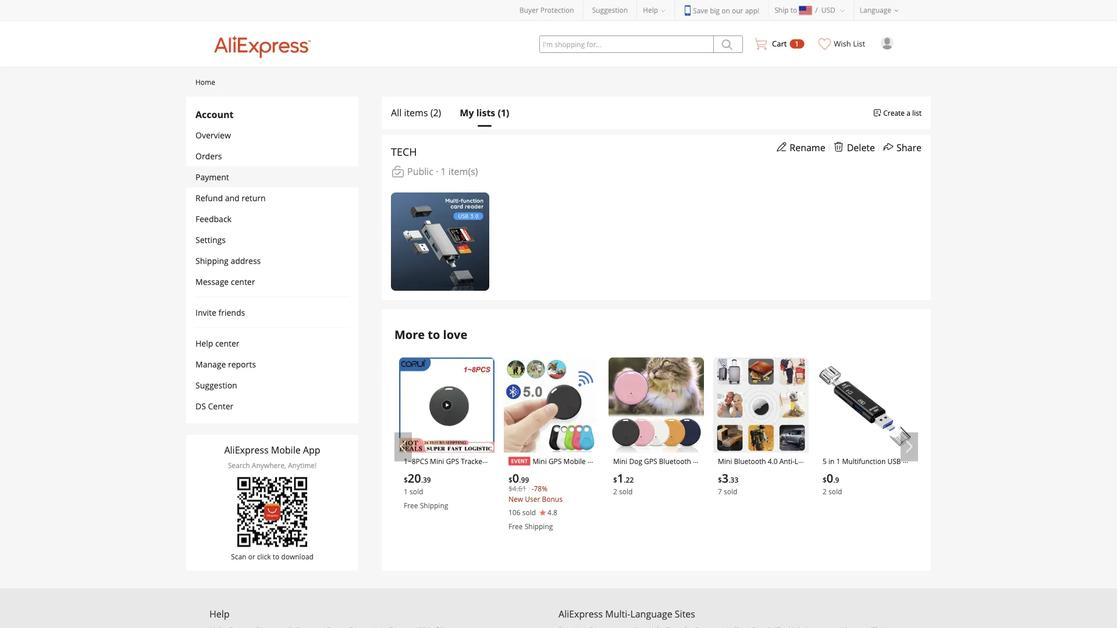 Task type: describe. For each thing, give the bounding box(es) containing it.
kids for king
[[737, 489, 750, 498]]

center for help center
[[215, 338, 239, 349]]

home
[[196, 77, 215, 87]]

2 for 1
[[613, 487, 617, 497]]

1 horizontal spatial free
[[509, 522, 523, 531]]

friends
[[218, 307, 245, 318]]

$ 0 . 99 $4.61 - 78 % new user bonus
[[509, 470, 563, 504]]

0 inside mini dog gps bluetooth 5. 0 tracker anti-lost device round anti-lost device pe t kids bag wallet tracking smart finder locator
[[613, 467, 617, 477]]

smart inside 1~8pcs mini gps tracker 5.0 anti-lost device pet ki ds bag wallet tracking for ios/ android smart finder locator
[[447, 489, 467, 498]]

rou
[[790, 467, 803, 477]]

kids inside mini dog gps bluetooth 5. 0 tracker anti-lost device round anti-lost device pe t kids bag wallet tracking smart finder locator
[[618, 489, 631, 498]]

search
[[228, 461, 250, 470]]

love
[[443, 326, 467, 342]]

invite
[[196, 307, 216, 318]]

. for 1
[[624, 475, 626, 485]]

$4.61
[[509, 484, 526, 493]]

protection
[[540, 5, 574, 15]]

home link
[[196, 77, 215, 87]]

4.8
[[548, 508, 557, 517]]

1 vertical spatial help
[[196, 338, 213, 349]]

round inside mini gps mobile bl uetooth 5.0 tracker anti-l ost device round anti-los t device pet kids bag wall et tracking smart finder l ocator
[[544, 478, 565, 488]]

0 vertical spatial help
[[643, 5, 658, 15]]

%
[[542, 484, 548, 493]]

click
[[257, 552, 271, 562]]

ost
[[509, 478, 519, 488]]

shipping address
[[196, 255, 261, 266]]

lost inside 1~8pcs mini gps tracker 5.0 anti-lost device pet ki ds bag wallet tracking for ios/ android smart finder locator
[[431, 467, 444, 477]]

our
[[732, 6, 743, 15]]

ries
[[823, 510, 835, 520]]

5.0 inside 1~8pcs mini gps tracker 5.0 anti-lost device pet ki ds bag wallet tracking for ios/ android smart finder locator
[[404, 467, 414, 477]]

mini for mini bluetooth 4.0 anti-lo st device gps tracker rou nd anti-lost device fashio n pet kids bag wallet trac king smart finder locator
[[718, 457, 732, 466]]

finder inside mini bluetooth 4.0 anti-lo st device gps tracker rou nd anti-lost device fashio n pet kids bag wallet trac king smart finder locator
[[755, 500, 775, 509]]

read
[[890, 478, 906, 488]]

free inside "$ 20 . 39 1 sold free shipping"
[[404, 501, 418, 511]]

anytime!
[[288, 461, 317, 470]]

gps inside mini gps mobile bl uetooth 5.0 tracker anti-l ost device round anti-los t device pet kids bag wall et tracking smart finder l ocator
[[549, 457, 562, 466]]

. inside "$ 20 . 39 1 sold free shipping"
[[421, 475, 423, 485]]

et
[[509, 500, 515, 509]]

5 in 1 multifunction usb 3.0 type c/usb /micro usb/tf/sd memory card reader otg card reader adapter mobile phone accessories image
[[818, 358, 914, 453]]

2 vertical spatial help
[[209, 608, 230, 620]]

memory
[[844, 478, 871, 488]]

save big on our app! link
[[684, 5, 760, 16]]

ship
[[775, 5, 789, 15]]

public · 1 item(s)
[[407, 165, 478, 178]]

ocator
[[509, 510, 530, 520]]

save
[[693, 6, 708, 15]]

22
[[626, 475, 634, 485]]

in
[[829, 457, 835, 466]]

aliexpress for aliexpress mobile app search anywhere, anytime!
[[224, 444, 269, 457]]

pet inside 1~8pcs mini gps tracker 5.0 anti-lost device pet ki ds bag wallet tracking for ios/ android smart finder locator
[[469, 467, 480, 477]]

5
[[823, 457, 827, 466]]

pe
[[690, 478, 699, 488]]

bag inside mini dog gps bluetooth 5. 0 tracker anti-lost device round anti-lost device pe t kids bag wallet tracking smart finder locator
[[633, 489, 645, 498]]

anywhere,
[[252, 461, 286, 470]]

$ 20 . 39 1 sold free shipping
[[404, 470, 448, 511]]

fashio
[[782, 478, 803, 488]]

lists
[[476, 106, 495, 119]]

0 inside $ 0 . 99 $4.61 - 78 % new user bonus
[[513, 470, 519, 486]]

android
[[419, 489, 446, 498]]

center for message center
[[231, 276, 255, 287]]

cart
[[772, 38, 787, 49]]

uetooth
[[509, 467, 534, 477]]

st
[[718, 467, 724, 477]]

list
[[853, 38, 865, 49]]

$ for 0
[[823, 475, 827, 485]]

0 vertical spatial card
[[873, 478, 888, 488]]

/
[[815, 5, 818, 15]]

king
[[718, 500, 732, 509]]

manage
[[196, 359, 226, 370]]

wall
[[578, 489, 592, 498]]

public
[[407, 165, 433, 178]]

sold for 20
[[410, 487, 423, 497]]

app
[[303, 444, 320, 457]]

39
[[423, 475, 431, 485]]

99
[[521, 475, 529, 485]]

0 vertical spatial suggestion
[[592, 5, 628, 15]]

pet for mini gps mobile bl uetooth 5.0 tracker anti-l ost device round anti-los t device pet kids bag wall et tracking smart finder l ocator
[[536, 489, 547, 498]]

refund and return
[[196, 192, 266, 203]]

mobile inside mini gps mobile bl uetooth 5.0 tracker anti-l ost device round anti-los t device pet kids bag wall et tracking smart finder l ocator
[[564, 457, 586, 466]]

finder inside mini dog gps bluetooth 5. 0 tracker anti-lost device round anti-lost device pe t kids bag wallet tracking smart finder locator
[[635, 500, 655, 509]]

1 inside 5 in 1 multifunction usb 3. 0 type c/usb /micro usb/ tf/sd memory card read er otg card reader adap ter mobile phone accesso ries
[[836, 457, 840, 466]]

center
[[208, 401, 234, 412]]

-
[[532, 484, 534, 493]]

tracking inside mini dog gps bluetooth 5. 0 tracker anti-lost device round anti-lost device pe t kids bag wallet tracking smart finder locator
[[669, 489, 697, 498]]

1 vertical spatial suggestion
[[196, 380, 237, 391]]

nd
[[718, 478, 727, 488]]

tracking inside mini gps mobile bl uetooth 5.0 tracker anti-l ost device round anti-los t device pet kids bag wall et tracking smart finder l ocator
[[517, 500, 544, 509]]

3.
[[903, 457, 909, 466]]

more
[[395, 326, 425, 342]]

rename
[[790, 141, 826, 154]]

create
[[883, 108, 905, 118]]

tracker inside 1~8pcs mini gps tracker 5.0 anti-lost device pet ki ds bag wallet tracking for ios/ android smart finder locator
[[461, 457, 485, 466]]

. for 3
[[729, 475, 731, 485]]

orders
[[196, 150, 222, 161]]

smart inside mini dog gps bluetooth 5. 0 tracker anti-lost device round anti-lost device pe t kids bag wallet tracking smart finder locator
[[613, 500, 633, 509]]

on
[[722, 6, 730, 15]]

account
[[196, 108, 234, 120]]

sold for 1
[[619, 487, 633, 497]]

bl
[[588, 457, 594, 466]]

finder inside mini gps mobile bl uetooth 5.0 tracker anti-l ost device round anti-los t device pet kids bag wall et tracking smart finder l ocator
[[567, 500, 588, 509]]

106 sold
[[509, 508, 536, 517]]

5.0 inside mini gps mobile bl uetooth 5.0 tracker anti-l ost device round anti-los t device pet kids bag wall et tracking smart finder l ocator
[[536, 467, 546, 477]]

user
[[525, 494, 540, 504]]

gps inside mini dog gps bluetooth 5. 0 tracker anti-lost device round anti-lost device pe t kids bag wallet tracking smart finder locator
[[644, 457, 657, 466]]

dog
[[629, 457, 642, 466]]

tracker inside mini gps mobile bl uetooth 5.0 tracker anti-l ost device round anti-los t device pet kids bag wall et tracking smart finder l ocator
[[548, 467, 572, 477]]

tf/sd
[[823, 478, 842, 488]]

ds
[[404, 478, 411, 488]]

list
[[912, 108, 922, 118]]

app!
[[745, 6, 760, 15]]

scan or click to download
[[231, 552, 314, 562]]

sold down user
[[522, 508, 536, 517]]

c/usb
[[846, 467, 866, 477]]

anti- inside 1~8pcs mini gps tracker 5.0 anti-lost device pet ki ds bag wallet tracking for ios/ android smart finder locator
[[415, 467, 431, 477]]

bonus
[[542, 494, 563, 504]]

5.
[[693, 457, 699, 466]]

gps inside mini bluetooth 4.0 anti-lo st device gps tracker rou nd anti-lost device fashio n pet kids bag wallet trac king smart finder locator
[[749, 467, 762, 477]]

usb
[[888, 457, 901, 466]]

$ inside "$ 20 . 39 1 sold free shipping"
[[404, 475, 408, 485]]

(2)
[[430, 106, 441, 119]]

scan or click to download link
[[224, 477, 320, 562]]

round inside mini dog gps bluetooth 5. 0 tracker anti-lost device round anti-lost device pe t kids bag wallet tracking smart finder locator
[[613, 478, 635, 488]]

language inside language link
[[860, 5, 891, 15]]

my
[[460, 106, 474, 119]]

aliexpress for aliexpress multi-language sites
[[559, 608, 603, 620]]

locator inside 1~8pcs mini gps tracker 5.0 anti-lost device pet ki ds bag wallet tracking for ios/ android smart finder locator
[[404, 500, 428, 509]]



Task type: locate. For each thing, give the bounding box(es) containing it.
tracker up bonus
[[548, 467, 572, 477]]

address
[[231, 255, 261, 266]]

bluetooth left 5.
[[659, 457, 691, 466]]

or
[[248, 552, 255, 562]]

1 mini from the left
[[430, 457, 444, 466]]

pet right n
[[724, 489, 735, 498]]

mini for mini gps mobile bl uetooth 5.0 tracker anti-l ost device round anti-los t device pet kids bag wall et tracking smart finder l ocator
[[533, 457, 547, 466]]

1 horizontal spatial aliexpress
[[559, 608, 603, 620]]

4 . from the left
[[729, 475, 731, 485]]

2 inside the $ 1 . 22 2 sold
[[613, 487, 617, 497]]

mini inside mini dog gps bluetooth 5. 0 tracker anti-lost device round anti-lost device pe t kids bag wallet tracking smart finder locator
[[613, 457, 627, 466]]

1 horizontal spatial shipping
[[420, 501, 448, 511]]

help
[[643, 5, 658, 15], [196, 338, 213, 349], [209, 608, 230, 620]]

2 vertical spatial shipping
[[525, 522, 553, 531]]

free
[[404, 501, 418, 511], [509, 522, 523, 531]]

1 vertical spatial center
[[215, 338, 239, 349]]

mini inside 1~8pcs mini gps tracker 5.0 anti-lost device pet ki ds bag wallet tracking for ios/ android smart finder locator
[[430, 457, 444, 466]]

round up bonus
[[544, 478, 565, 488]]

finder inside 1~8pcs mini gps tracker 5.0 anti-lost device pet ki ds bag wallet tracking for ios/ android smart finder locator
[[469, 489, 489, 498]]

bag inside 1~8pcs mini gps tracker 5.0 anti-lost device pet ki ds bag wallet tracking for ios/ android smart finder locator
[[413, 478, 425, 488]]

kids for tracking
[[549, 489, 562, 498]]

wallet up android
[[427, 478, 448, 488]]

0 left 22
[[613, 467, 617, 477]]

mini left dog
[[613, 457, 627, 466]]

4 $ from the left
[[718, 475, 722, 485]]

sold
[[410, 487, 423, 497], [619, 487, 633, 497], [724, 487, 737, 497], [829, 487, 842, 497], [522, 508, 536, 517]]

create a list
[[883, 108, 922, 118]]

gps up $ 0 . 99 $4.61 - 78 % new user bonus on the bottom
[[549, 457, 562, 466]]

aliexpress multi-language sites
[[559, 608, 695, 620]]

1 horizontal spatial round
[[613, 478, 635, 488]]

sold down 9
[[829, 487, 842, 497]]

l down wall on the right bottom
[[590, 500, 594, 509]]

a
[[907, 108, 911, 118]]

bluetooth inside mini dog gps bluetooth 5. 0 tracker anti-lost device round anti-lost device pe t kids bag wallet tracking smart finder locator
[[659, 457, 691, 466]]

pet
[[469, 467, 480, 477], [536, 489, 547, 498], [724, 489, 735, 498]]

1 round from the left
[[544, 478, 565, 488]]

help center
[[196, 338, 239, 349]]

ter
[[823, 500, 832, 509]]

smart
[[447, 489, 467, 498], [546, 500, 566, 509], [613, 500, 633, 509], [733, 500, 753, 509]]

aliexpress mobile app search anywhere, anytime!
[[224, 444, 320, 470]]

$ left 22
[[613, 475, 617, 485]]

shipping inside "$ 20 . 39 1 sold free shipping"
[[420, 501, 448, 511]]

.
[[421, 475, 423, 485], [519, 475, 521, 485], [624, 475, 626, 485], [729, 475, 731, 485], [833, 475, 835, 485]]

bluetooth left 4.0
[[734, 457, 766, 466]]

sold right the 7
[[724, 487, 737, 497]]

2 horizontal spatial wallet
[[766, 489, 786, 498]]

return
[[242, 192, 266, 203]]

0 left 99
[[513, 470, 519, 486]]

smart right king
[[733, 500, 753, 509]]

1 horizontal spatial 2
[[823, 487, 827, 497]]

2 horizontal spatial locator
[[777, 500, 802, 509]]

card down /micro
[[873, 478, 888, 488]]

2 vertical spatial to
[[273, 552, 279, 562]]

tracking up ocator
[[517, 500, 544, 509]]

. right nd
[[729, 475, 731, 485]]

suggestion up i'm shopping for... text box
[[592, 5, 628, 15]]

to for more
[[428, 326, 440, 342]]

1 vertical spatial tracking
[[669, 489, 697, 498]]

finder down for
[[469, 489, 489, 498]]

1 bluetooth from the left
[[659, 457, 691, 466]]

pet left ki
[[469, 467, 480, 477]]

mobile up anytime!
[[271, 444, 301, 457]]

1 horizontal spatial wallet
[[647, 489, 667, 498]]

wallet inside 1~8pcs mini gps tracker 5.0 anti-lost device pet ki ds bag wallet tracking for ios/ android smart finder locator
[[427, 478, 448, 488]]

2 inside "$ 0 . 9 2 sold"
[[823, 487, 827, 497]]

wallet inside mini dog gps bluetooth 5. 0 tracker anti-lost device round anti-lost device pe t kids bag wallet tracking smart finder locator
[[647, 489, 667, 498]]

$ inside the $ 1 . 22 2 sold
[[613, 475, 617, 485]]

mobile left bl at the right bottom of the page
[[564, 457, 586, 466]]

0 vertical spatial shipping
[[196, 255, 229, 266]]

wallet left trac
[[766, 489, 786, 498]]

invite friends
[[196, 307, 245, 318]]

3 $ from the left
[[613, 475, 617, 485]]

t
[[509, 489, 511, 498], [613, 489, 616, 498]]

1 horizontal spatial card
[[873, 478, 888, 488]]

ds
[[196, 401, 206, 412]]

sites
[[675, 608, 695, 620]]

suggestion up ds center in the left bottom of the page
[[196, 380, 237, 391]]

1 vertical spatial l
[[590, 500, 594, 509]]

bag right $ 3 . 33 7 sold
[[752, 489, 764, 498]]

$ 0 . 9 2 sold
[[823, 470, 842, 497]]

bag inside mini bluetooth 4.0 anti-lo st device gps tracker rou nd anti-lost device fashio n pet kids bag wallet trac king smart finder locator
[[752, 489, 764, 498]]

$ for 1
[[613, 475, 617, 485]]

/ usd
[[815, 5, 836, 15]]

$ inside $ 3 . 33 7 sold
[[718, 475, 722, 485]]

suggestion link
[[592, 5, 628, 15]]

sold inside the $ 1 . 22 2 sold
[[619, 487, 633, 497]]

1 vertical spatial aliexpress
[[559, 608, 603, 620]]

locator
[[404, 500, 428, 509], [657, 500, 682, 509], [777, 500, 802, 509]]

round down dog
[[613, 478, 635, 488]]

1 right cart
[[795, 39, 799, 49]]

card down "memory"
[[848, 489, 863, 498]]

3 locator from the left
[[777, 500, 802, 509]]

2 5.0 from the left
[[536, 467, 546, 477]]

1 horizontal spatial tracking
[[517, 500, 544, 509]]

2 horizontal spatial tracking
[[669, 489, 697, 498]]

bluetooth
[[659, 457, 691, 466], [734, 457, 766, 466]]

aliexpress
[[224, 444, 269, 457], [559, 608, 603, 620]]

bag right ds
[[413, 478, 425, 488]]

1 right ·
[[441, 165, 446, 178]]

reader
[[865, 489, 888, 498]]

finder right king
[[755, 500, 775, 509]]

los
[[582, 478, 593, 488]]

$ 3 . 33 7 sold
[[718, 470, 739, 497]]

. up otg
[[833, 475, 835, 485]]

0 vertical spatial tracking
[[449, 478, 477, 488]]

1 right in
[[836, 457, 840, 466]]

finder
[[469, 489, 489, 498], [567, 500, 588, 509], [635, 500, 655, 509], [755, 500, 775, 509]]

1 vertical spatial card
[[848, 489, 863, 498]]

2 mini from the left
[[533, 457, 547, 466]]

2 2 from the left
[[823, 487, 827, 497]]

1 t from the left
[[509, 489, 511, 498]]

sold for 0
[[829, 487, 842, 497]]

t inside mini dog gps bluetooth 5. 0 tracker anti-lost device round anti-lost device pe t kids bag wallet tracking smart finder locator
[[613, 489, 616, 498]]

pet for mini bluetooth 4.0 anti-lo st device gps tracker rou nd anti-lost device fashio n pet kids bag wallet trac king smart finder locator
[[724, 489, 735, 498]]

smart down the $ 1 . 22 2 sold
[[613, 500, 633, 509]]

tracker inside mini dog gps bluetooth 5. 0 tracker anti-lost device round anti-lost device pe t kids bag wallet tracking smart finder locator
[[619, 467, 643, 477]]

0 left 9
[[827, 470, 833, 486]]

0 horizontal spatial locator
[[404, 500, 428, 509]]

gps right the 33
[[749, 467, 762, 477]]

$ up ios/
[[404, 475, 408, 485]]

1 inside "$ 20 . 39 1 sold free shipping"
[[404, 487, 408, 497]]

0 horizontal spatial pet
[[469, 467, 480, 477]]

mobile down otg
[[834, 500, 856, 509]]

big
[[710, 6, 720, 15]]

mini inside mini gps mobile bl uetooth 5.0 tracker anti-l ost device round anti-los t device pet kids bag wall et tracking smart finder l ocator
[[533, 457, 547, 466]]

$ inside "$ 0 . 9 2 sold"
[[823, 475, 827, 485]]

1 left 22
[[617, 470, 624, 486]]

20
[[408, 470, 421, 486]]

language left sites
[[630, 608, 672, 620]]

0 horizontal spatial suggestion
[[196, 380, 237, 391]]

mini right 1~8pcs
[[430, 457, 444, 466]]

0 horizontal spatial wallet
[[427, 478, 448, 488]]

mini
[[430, 457, 444, 466], [533, 457, 547, 466], [613, 457, 627, 466], [718, 457, 732, 466]]

free down ios/
[[404, 501, 418, 511]]

smart right android
[[447, 489, 467, 498]]

4 mini from the left
[[718, 457, 732, 466]]

2 horizontal spatial mobile
[[834, 500, 856, 509]]

0 horizontal spatial language
[[630, 608, 672, 620]]

1 horizontal spatial pet
[[536, 489, 547, 498]]

. inside the $ 1 . 22 2 sold
[[624, 475, 626, 485]]

sold inside "$ 0 . 9 2 sold"
[[829, 487, 842, 497]]

2 horizontal spatial kids
[[737, 489, 750, 498]]

mini bluetooth 4.0 anti-lo st device gps tracker rou nd anti-lost device fashio n pet kids bag wallet trac king smart finder locator
[[718, 457, 803, 509]]

5 . from the left
[[833, 475, 835, 485]]

. inside "$ 0 . 9 2 sold"
[[833, 475, 835, 485]]

sold down 20
[[410, 487, 423, 497]]

tracker down 4.0
[[764, 467, 788, 477]]

1 horizontal spatial locator
[[657, 500, 682, 509]]

0 inside "$ 0 . 9 2 sold"
[[827, 470, 833, 486]]

tracker up ki
[[461, 457, 485, 466]]

kids right %
[[549, 489, 562, 498]]

5.0 up 78 on the bottom left
[[536, 467, 546, 477]]

0 horizontal spatial shipping
[[196, 255, 229, 266]]

2 locator from the left
[[657, 500, 682, 509]]

mobile
[[271, 444, 301, 457], [564, 457, 586, 466], [834, 500, 856, 509]]

1 horizontal spatial t
[[613, 489, 616, 498]]

and
[[225, 192, 240, 203]]

1 horizontal spatial mobile
[[564, 457, 586, 466]]

2 round from the left
[[613, 478, 635, 488]]

1 2 from the left
[[613, 487, 617, 497]]

type
[[829, 467, 844, 477]]

accesso
[[881, 500, 907, 509]]

sold down 22
[[619, 487, 633, 497]]

center up manage reports
[[215, 338, 239, 349]]

message
[[196, 276, 229, 287]]

tracking
[[449, 478, 477, 488], [669, 489, 697, 498], [517, 500, 544, 509]]

buyer protection link
[[520, 5, 574, 15]]

trac
[[788, 489, 802, 498]]

. right los
[[624, 475, 626, 485]]

1 horizontal spatial to
[[428, 326, 440, 342]]

$ left 9
[[823, 475, 827, 485]]

1 5.0 from the left
[[404, 467, 414, 477]]

aliexpress inside aliexpress mobile app search anywhere, anytime!
[[224, 444, 269, 457]]

card
[[873, 478, 888, 488], [848, 489, 863, 498]]

aliexpress left 'multi-'
[[559, 608, 603, 620]]

3
[[722, 470, 729, 486]]

2 horizontal spatial shipping
[[525, 522, 553, 531]]

to for ship
[[791, 5, 797, 15]]

. right ds
[[421, 475, 423, 485]]

106
[[509, 508, 521, 517]]

. inside $ 0 . 99 $4.61 - 78 % new user bonus
[[519, 475, 521, 485]]

1 inside the $ 1 . 22 2 sold
[[617, 470, 624, 486]]

smart inside mini bluetooth 4.0 anti-lo st device gps tracker rou nd anti-lost device fashio n pet kids bag wallet trac king smart finder locator
[[733, 500, 753, 509]]

$ inside $ 0 . 99 $4.61 - 78 % new user bonus
[[509, 475, 513, 485]]

1 down 20
[[404, 487, 408, 497]]

0 vertical spatial center
[[231, 276, 255, 287]]

finder down dog
[[635, 500, 655, 509]]

9
[[835, 475, 839, 485]]

smart down %
[[546, 500, 566, 509]]

$ for 3
[[718, 475, 722, 485]]

language up list
[[860, 5, 891, 15]]

$ up the 7
[[718, 475, 722, 485]]

1 horizontal spatial language
[[860, 5, 891, 15]]

1 . from the left
[[421, 475, 423, 485]]

2 t from the left
[[613, 489, 616, 498]]

2 . from the left
[[519, 475, 521, 485]]

aliexpress up search
[[224, 444, 269, 457]]

. inside $ 3 . 33 7 sold
[[729, 475, 731, 485]]

1~8pcs mini gps tracker 5.0 anti-lost device pet ki ds bag wallet tracking for ios/ android smart finder locator
[[404, 457, 489, 509]]

2 $ from the left
[[509, 475, 513, 485]]

l
[[589, 467, 593, 477], [590, 500, 594, 509]]

t right wall on the right bottom
[[613, 489, 616, 498]]

manage reports
[[196, 359, 256, 370]]

to left love
[[428, 326, 440, 342]]

2 kids from the left
[[618, 489, 631, 498]]

wallet inside mini bluetooth 4.0 anti-lo st device gps tracker rou nd anti-lost device fashio n pet kids bag wallet trac king smart finder locator
[[766, 489, 786, 498]]

tracking left for
[[449, 478, 477, 488]]

n
[[718, 489, 722, 498]]

gps right dog
[[644, 457, 657, 466]]

mini gps mobile bluetooth 5.0 tracker anti-lost device round anti-lost device pet kids bag wallet tracking smart finder locator image
[[504, 358, 599, 453]]

sold inside $ 3 . 33 7 sold
[[724, 487, 737, 497]]

my lists (1)
[[460, 106, 509, 119]]

. for 0
[[833, 475, 835, 485]]

2 vertical spatial tracking
[[517, 500, 544, 509]]

0 horizontal spatial free
[[404, 501, 418, 511]]

7
[[718, 487, 722, 497]]

mini for mini dog gps bluetooth 5. 0 tracker anti-lost device round anti-lost device pe t kids bag wallet tracking smart finder locator
[[613, 457, 627, 466]]

0 inside 5 in 1 multifunction usb 3. 0 type c/usb /micro usb/ tf/sd memory card read er otg card reader adap ter mobile phone accesso ries
[[823, 467, 827, 477]]

sold for 3
[[724, 487, 737, 497]]

0 horizontal spatial bluetooth
[[659, 457, 691, 466]]

kids down the 33
[[737, 489, 750, 498]]

locator inside mini bluetooth 4.0 anti-lo st device gps tracker rou nd anti-lost device fashio n pet kids bag wallet trac king smart finder locator
[[777, 500, 802, 509]]

buyer protection
[[520, 5, 574, 15]]

mobile inside aliexpress mobile app search anywhere, anytime!
[[271, 444, 301, 457]]

/micro
[[868, 467, 889, 477]]

finder down wall on the right bottom
[[567, 500, 588, 509]]

tracking down pe
[[669, 489, 697, 498]]

kids inside mini gps mobile bl uetooth 5.0 tracker anti-l ost device round anti-los t device pet kids bag wall et tracking smart finder l ocator
[[549, 489, 562, 498]]

mini inside mini bluetooth 4.0 anti-lo st device gps tracker rou nd anti-lost device fashio n pet kids bag wallet trac king smart finder locator
[[718, 457, 732, 466]]

1 kids from the left
[[549, 489, 562, 498]]

wallet right the $ 1 . 22 2 sold
[[647, 489, 667, 498]]

bluetooth inside mini bluetooth 4.0 anti-lo st device gps tracker rou nd anti-lost device fashio n pet kids bag wallet trac king smart finder locator
[[734, 457, 766, 466]]

1 horizontal spatial suggestion
[[592, 5, 628, 15]]

tracker
[[461, 457, 485, 466], [548, 467, 572, 477], [619, 467, 643, 477], [764, 467, 788, 477]]

adap
[[890, 489, 907, 498]]

0 horizontal spatial 2
[[613, 487, 617, 497]]

er
[[823, 489, 830, 498]]

1 horizontal spatial kids
[[618, 489, 631, 498]]

None submit
[[714, 35, 743, 53]]

0 horizontal spatial 5.0
[[404, 467, 414, 477]]

2 horizontal spatial to
[[791, 5, 797, 15]]

to right click
[[273, 552, 279, 562]]

tracker inside mini bluetooth 4.0 anti-lo st device gps tracker rou nd anti-lost device fashio n pet kids bag wallet trac king smart finder locator
[[764, 467, 788, 477]]

gps inside 1~8pcs mini gps tracker 5.0 anti-lost device pet ki ds bag wallet tracking for ios/ android smart finder locator
[[446, 457, 459, 466]]

tracker down dog
[[619, 467, 643, 477]]

kids inside mini bluetooth 4.0 anti-lo st device gps tracker rou nd anti-lost device fashio n pet kids bag wallet trac king smart finder locator
[[737, 489, 750, 498]]

(1)
[[498, 106, 509, 119]]

1 horizontal spatial 5.0
[[536, 467, 546, 477]]

pet right -
[[536, 489, 547, 498]]

bag left wall on the right bottom
[[564, 489, 576, 498]]

phone
[[858, 500, 879, 509]]

pet inside mini bluetooth 4.0 anti-lo st device gps tracker rou nd anti-lost device fashio n pet kids bag wallet trac king smart finder locator
[[724, 489, 735, 498]]

2 up ter
[[823, 487, 827, 497]]

mini up uetooth
[[533, 457, 547, 466]]

2
[[613, 487, 617, 497], [823, 487, 827, 497]]

3 kids from the left
[[737, 489, 750, 498]]

tech
[[391, 145, 417, 159]]

bag down 22
[[633, 489, 645, 498]]

delete
[[847, 141, 875, 154]]

2 horizontal spatial pet
[[724, 489, 735, 498]]

kids down 22
[[618, 489, 631, 498]]

5 $ from the left
[[823, 475, 827, 485]]

message center
[[196, 276, 255, 287]]

t up the et
[[509, 489, 511, 498]]

78
[[534, 484, 542, 493]]

1 vertical spatial language
[[630, 608, 672, 620]]

. right ost
[[519, 475, 521, 485]]

0 horizontal spatial kids
[[549, 489, 562, 498]]

0 horizontal spatial round
[[544, 478, 565, 488]]

mini bluetooth 4.0 anti-lost device gps tracker round anti-lost device fashion pet kids bag wallet tracking smart finder locator image
[[713, 358, 809, 453]]

3 mini from the left
[[613, 457, 627, 466]]

ship to
[[775, 5, 797, 15]]

l down bl at the right bottom of the page
[[589, 467, 593, 477]]

mobile inside 5 in 1 multifunction usb 3. 0 type c/usb /micro usb/ tf/sd memory card read er otg card reader adap ter mobile phone accesso ries
[[834, 500, 856, 509]]

0 down 5
[[823, 467, 827, 477]]

shipping up message
[[196, 255, 229, 266]]

$ left 99
[[509, 475, 513, 485]]

0 horizontal spatial t
[[509, 489, 511, 498]]

overview
[[196, 129, 231, 141]]

otg
[[831, 489, 846, 498]]

more to love
[[395, 326, 467, 342]]

1 vertical spatial shipping
[[420, 501, 448, 511]]

free down ocator
[[509, 522, 523, 531]]

t inside mini gps mobile bl uetooth 5.0 tracker anti-l ost device round anti-los t device pet kids bag wall et tracking smart finder l ocator
[[509, 489, 511, 498]]

I'm shopping for... text field
[[539, 35, 714, 53]]

0 vertical spatial to
[[791, 5, 797, 15]]

1~8pcs mini gps tracker 5.0 anti-lost device pet kids bag wallet tracking for ios/ android smart finder locator image
[[399, 358, 495, 453]]

0 vertical spatial aliexpress
[[224, 444, 269, 457]]

1 vertical spatial free
[[509, 522, 523, 531]]

1 vertical spatial to
[[428, 326, 440, 342]]

1~8pcs
[[404, 457, 428, 466]]

to right ship
[[791, 5, 797, 15]]

refund
[[196, 192, 223, 203]]

0 horizontal spatial mobile
[[271, 444, 301, 457]]

0 vertical spatial l
[[589, 467, 593, 477]]

2 bluetooth from the left
[[734, 457, 766, 466]]

all items (2)
[[391, 106, 441, 119]]

pet inside mini gps mobile bl uetooth 5.0 tracker anti-l ost device round anti-los t device pet kids bag wall et tracking smart finder l ocator
[[536, 489, 547, 498]]

1 locator from the left
[[404, 500, 428, 509]]

0 horizontal spatial aliexpress
[[224, 444, 269, 457]]

0 horizontal spatial card
[[848, 489, 863, 498]]

5.0 up ds
[[404, 467, 414, 477]]

mini up st
[[718, 457, 732, 466]]

0 horizontal spatial to
[[273, 552, 279, 562]]

sold inside "$ 20 . 39 1 sold free shipping"
[[410, 487, 423, 497]]

mini dog gps bluetooth 5.0 tracker anti-lost device round anti-lost device pet kids bag wallet tracking smart finder locator image
[[609, 358, 704, 453]]

4.0
[[768, 457, 778, 466]]

shipping down android
[[420, 501, 448, 511]]

0 vertical spatial free
[[404, 501, 418, 511]]

lost inside mini bluetooth 4.0 anti-lo st device gps tracker rou nd anti-lost device fashio n pet kids bag wallet trac king smart finder locator
[[744, 478, 757, 488]]

1 $ from the left
[[404, 475, 408, 485]]

0 vertical spatial language
[[860, 5, 891, 15]]

2 right los
[[613, 487, 617, 497]]

tracking inside 1~8pcs mini gps tracker 5.0 anti-lost device pet ki ds bag wallet tracking for ios/ android smart finder locator
[[449, 478, 477, 488]]

locator inside mini dog gps bluetooth 5. 0 tracker anti-lost device round anti-lost device pe t kids bag wallet tracking smart finder locator
[[657, 500, 682, 509]]

smart inside mini gps mobile bl uetooth 5.0 tracker anti-l ost device round anti-los t device pet kids bag wall et tracking smart finder l ocator
[[546, 500, 566, 509]]

bag inside mini gps mobile bl uetooth 5.0 tracker anti-l ost device round anti-los t device pet kids bag wall et tracking smart finder l ocator
[[564, 489, 576, 498]]

3 . from the left
[[624, 475, 626, 485]]

0 horizontal spatial tracking
[[449, 478, 477, 488]]

2 for 0
[[823, 487, 827, 497]]

1 horizontal spatial bluetooth
[[734, 457, 766, 466]]

device inside 1~8pcs mini gps tracker 5.0 anti-lost device pet ki ds bag wallet tracking for ios/ android smart finder locator
[[446, 467, 468, 477]]

center down the address
[[231, 276, 255, 287]]

gps right 1~8pcs
[[446, 457, 459, 466]]

shipping down 4.8
[[525, 522, 553, 531]]



Task type: vqa. For each thing, say whether or not it's contained in the screenshot.


